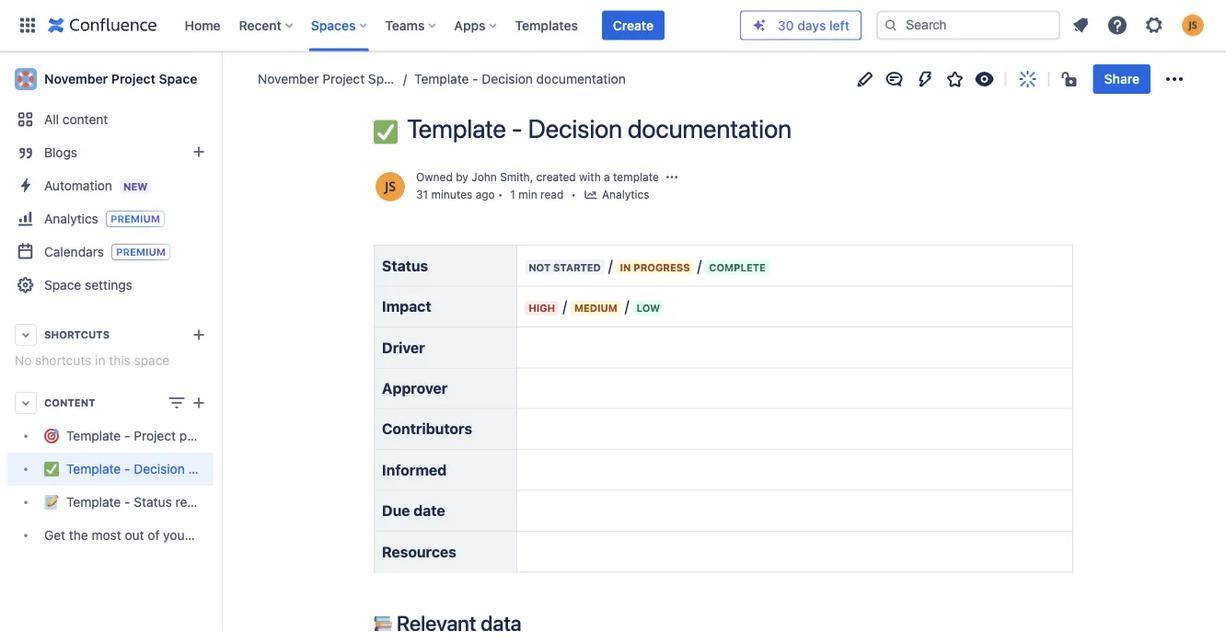 Task type: vqa. For each thing, say whether or not it's contained in the screenshot.
their
no



Task type: describe. For each thing, give the bounding box(es) containing it.
space inside "tree"
[[226, 528, 262, 543]]

notification icon image
[[1070, 14, 1092, 36]]

high
[[528, 302, 555, 314]]

1 min read
[[510, 188, 564, 201]]

smith
[[500, 171, 530, 183]]

1 vertical spatial template - decision documentation link
[[7, 453, 278, 486]]

/ right progress
[[697, 257, 702, 274]]

:books: image
[[374, 616, 392, 631]]

spaces button
[[305, 11, 374, 40]]

30
[[778, 17, 794, 33]]

get the most out of your team space link
[[7, 519, 262, 552]]

manage page ownership image
[[664, 170, 679, 184]]

left
[[829, 17, 850, 33]]

of
[[148, 528, 160, 543]]

home
[[185, 17, 221, 33]]

decision inside "tree"
[[134, 462, 185, 477]]

stop watching image
[[974, 68, 996, 90]]

collapse sidebar image
[[201, 61, 241, 98]]

all content
[[44, 112, 108, 127]]

1 vertical spatial decision
[[528, 113, 622, 144]]

templates
[[515, 17, 578, 33]]

low
[[636, 302, 660, 314]]

min
[[518, 188, 537, 201]]

space settings link
[[7, 269, 214, 302]]

approver
[[382, 379, 448, 397]]

template for template - project plan link
[[66, 428, 121, 444]]

created
[[536, 171, 576, 183]]

template - project plan link
[[7, 420, 214, 453]]

the
[[69, 528, 88, 543]]

by
[[456, 171, 468, 183]]

plan
[[179, 428, 205, 444]]

analytics inside button
[[602, 188, 649, 201]]

home link
[[179, 11, 226, 40]]

spaces
[[311, 17, 356, 33]]

analytics button
[[584, 187, 649, 205]]

appswitcher icon image
[[17, 14, 39, 36]]

owned by john smith , created with a template
[[416, 171, 659, 183]]

recent
[[239, 17, 282, 33]]

project for november project space template - decision documentation
[[323, 71, 365, 87]]

31
[[416, 188, 428, 201]]

share button
[[1093, 64, 1151, 94]]

no
[[15, 353, 32, 368]]

read
[[540, 188, 564, 201]]

create
[[613, 17, 654, 33]]

,
[[530, 171, 533, 183]]

add shortcut image
[[188, 324, 210, 346]]

automation menu button icon image
[[915, 68, 937, 90]]

resources
[[382, 543, 456, 561]]

0 vertical spatial status
[[382, 257, 428, 274]]

/ left low
[[625, 298, 629, 315]]

quick summary image
[[1017, 68, 1039, 90]]

edit this page image
[[854, 68, 876, 90]]

a
[[604, 171, 610, 183]]

space settings
[[44, 278, 132, 293]]

november project space template - decision documentation
[[258, 71, 626, 87]]

impact
[[382, 298, 431, 315]]

template for template - status report link
[[66, 495, 121, 510]]

in
[[95, 353, 105, 368]]

copy image
[[520, 612, 542, 631]]

settings
[[85, 278, 132, 293]]

documentation inside "tree"
[[188, 462, 278, 477]]

john
[[471, 171, 497, 183]]

driver
[[382, 339, 425, 356]]

30 days left
[[778, 17, 850, 33]]

project inside template - project plan link
[[134, 428, 176, 444]]

recent button
[[233, 11, 300, 40]]

banner containing home
[[0, 0, 1226, 52]]

tree inside space element
[[7, 420, 278, 552]]

1 horizontal spatial template - decision documentation
[[407, 113, 791, 144]]

apps
[[454, 17, 486, 33]]

get the most out of your team space
[[44, 528, 262, 543]]

november project space
[[44, 71, 197, 87]]

- down "apps" popup button
[[472, 71, 478, 87]]

30 days left button
[[741, 12, 861, 39]]

1 horizontal spatial november project space link
[[258, 70, 405, 88]]

started
[[553, 261, 601, 273]]

/ left 'in'
[[608, 257, 612, 274]]

all content link
[[7, 103, 214, 136]]

november for november project space
[[44, 71, 108, 87]]

content
[[62, 112, 108, 127]]

analytics inside space element
[[44, 211, 98, 226]]

out
[[125, 528, 144, 543]]

content
[[44, 397, 95, 409]]

teams
[[385, 17, 425, 33]]

settings icon image
[[1143, 14, 1165, 36]]

not started / in progress / complete
[[528, 257, 766, 274]]

owned
[[416, 171, 453, 183]]

november for november project space template - decision documentation
[[258, 71, 319, 87]]

days
[[797, 17, 826, 33]]

premium icon image
[[752, 18, 767, 33]]

create a page image
[[188, 392, 210, 414]]

get
[[44, 528, 65, 543]]



Task type: locate. For each thing, give the bounding box(es) containing it.
2 vertical spatial decision
[[134, 462, 185, 477]]

0 vertical spatial space
[[134, 353, 170, 368]]

1 horizontal spatial analytics
[[602, 188, 649, 201]]

tree
[[7, 420, 278, 552]]

1 vertical spatial premium image
[[111, 244, 170, 260]]

template - decision documentation link down "apps" popup button
[[396, 70, 626, 88]]

with a template button
[[579, 169, 659, 185]]

blogs link
[[7, 136, 214, 169]]

space down calendars
[[44, 278, 81, 293]]

november project space link up the all content link
[[7, 61, 214, 98]]

due
[[382, 502, 410, 520]]

minutes
[[431, 188, 472, 201]]

premium image for analytics
[[106, 211, 165, 227]]

new
[[123, 180, 148, 192]]

high / medium / low
[[528, 298, 660, 315]]

in
[[620, 261, 631, 273]]

1
[[510, 188, 515, 201]]

no restrictions image
[[1060, 68, 1082, 90]]

analytics down with a template button
[[602, 188, 649, 201]]

template down template - project plan link
[[66, 462, 121, 477]]

create a blog image
[[188, 141, 210, 163]]

template - decision documentation down plan
[[66, 462, 278, 477]]

november inside space element
[[44, 71, 108, 87]]

medium
[[574, 302, 617, 314]]

decision
[[482, 71, 533, 87], [528, 113, 622, 144], [134, 462, 185, 477]]

1 vertical spatial status
[[134, 495, 172, 510]]

calendars link
[[7, 236, 214, 269]]

space element
[[0, 52, 278, 631]]

0 vertical spatial decision
[[482, 71, 533, 87]]

project up the all content link
[[111, 71, 156, 87]]

- up smith
[[511, 113, 523, 144]]

1 horizontal spatial template - decision documentation link
[[396, 70, 626, 88]]

premium image down new
[[106, 211, 165, 227]]

project for november project space
[[111, 71, 156, 87]]

documentation down templates link
[[536, 71, 626, 87]]

project
[[111, 71, 156, 87], [323, 71, 365, 87], [134, 428, 176, 444]]

0 vertical spatial analytics
[[602, 188, 649, 201]]

november project space link down spaces
[[258, 70, 405, 88]]

november up all content
[[44, 71, 108, 87]]

/
[[608, 257, 612, 274], [697, 257, 702, 274], [563, 298, 567, 315], [625, 298, 629, 315]]

0 horizontal spatial template - decision documentation
[[66, 462, 278, 477]]

help icon image
[[1106, 14, 1129, 36]]

team
[[193, 528, 223, 543]]

contributors
[[382, 420, 472, 438]]

blogs
[[44, 145, 77, 160]]

space up :white_check_mark: image
[[368, 71, 405, 87]]

most
[[92, 528, 121, 543]]

john smith image
[[376, 172, 405, 202]]

0 vertical spatial documentation
[[536, 71, 626, 87]]

banner
[[0, 0, 1226, 52]]

1 vertical spatial template - decision documentation
[[66, 462, 278, 477]]

template - project plan
[[66, 428, 205, 444]]

november down recent dropdown button
[[258, 71, 319, 87]]

with
[[579, 171, 601, 183]]

2 horizontal spatial space
[[368, 71, 405, 87]]

0 horizontal spatial status
[[134, 495, 172, 510]]

space
[[134, 353, 170, 368], [226, 528, 262, 543]]

0 horizontal spatial space
[[134, 353, 170, 368]]

november project space link
[[7, 61, 214, 98], [258, 70, 405, 88]]

content button
[[7, 387, 214, 420]]

template
[[414, 71, 469, 87], [407, 113, 506, 144], [66, 428, 121, 444], [66, 462, 121, 477], [66, 495, 121, 510]]

decision up with
[[528, 113, 622, 144]]

all
[[44, 112, 59, 127]]

:books: image
[[374, 616, 392, 631]]

0 vertical spatial premium image
[[106, 211, 165, 227]]

complete
[[709, 261, 766, 273]]

template - status report
[[66, 495, 212, 510]]

0 vertical spatial template - decision documentation link
[[396, 70, 626, 88]]

/ right high
[[563, 298, 567, 315]]

1 horizontal spatial documentation
[[536, 71, 626, 87]]

- down content 'dropdown button'
[[124, 428, 130, 444]]

template for the bottommost template - decision documentation link
[[66, 462, 121, 477]]

shortcuts
[[44, 329, 110, 341]]

status up impact
[[382, 257, 428, 274]]

template - decision documentation
[[407, 113, 791, 144], [66, 462, 278, 477]]

premium image
[[106, 211, 165, 227], [111, 244, 170, 260]]

template - decision documentation up a
[[407, 113, 791, 144]]

space right team
[[226, 528, 262, 543]]

1 horizontal spatial space
[[159, 71, 197, 87]]

status up get the most out of your team space
[[134, 495, 172, 510]]

template - status report link
[[7, 486, 214, 519]]

search image
[[884, 18, 898, 33]]

project inside november project space link
[[111, 71, 156, 87]]

progress
[[633, 261, 690, 273]]

2 vertical spatial documentation
[[188, 462, 278, 477]]

1 november from the left
[[44, 71, 108, 87]]

space left "collapse sidebar" image in the left top of the page
[[159, 71, 197, 87]]

premium image inside calendars link
[[111, 244, 170, 260]]

tree containing template - project plan
[[7, 420, 278, 552]]

decision down "apps" popup button
[[482, 71, 533, 87]]

-
[[472, 71, 478, 87], [511, 113, 523, 144], [124, 428, 130, 444], [124, 462, 130, 477], [124, 495, 130, 510]]

1 horizontal spatial status
[[382, 257, 428, 274]]

automation
[[44, 178, 112, 193]]

:white_check_mark: image
[[374, 120, 398, 144]]

:white_check_mark: image
[[374, 120, 398, 144]]

informed
[[382, 461, 447, 479]]

star image
[[944, 68, 966, 90]]

templates link
[[510, 11, 583, 40]]

template - decision documentation link
[[396, 70, 626, 88], [7, 453, 278, 486]]

no shortcuts in this space
[[15, 353, 170, 368]]

documentation up manage page ownership 'image'
[[628, 113, 791, 144]]

Search field
[[876, 11, 1060, 40]]

confluence image
[[48, 14, 157, 36], [48, 14, 157, 36]]

status inside "tree"
[[134, 495, 172, 510]]

teams button
[[380, 11, 443, 40]]

november
[[44, 71, 108, 87], [258, 71, 319, 87]]

your
[[163, 528, 189, 543]]

space
[[159, 71, 197, 87], [368, 71, 405, 87], [44, 278, 81, 293]]

space for november project space
[[159, 71, 197, 87]]

documentation up the report
[[188, 462, 278, 477]]

template
[[613, 171, 659, 183]]

create link
[[602, 11, 665, 40]]

project left plan
[[134, 428, 176, 444]]

apps button
[[449, 11, 504, 40]]

0 horizontal spatial november project space link
[[7, 61, 214, 98]]

template - decision documentation link up template - status report
[[7, 453, 278, 486]]

1 vertical spatial space
[[226, 528, 262, 543]]

1 vertical spatial analytics
[[44, 211, 98, 226]]

documentation
[[536, 71, 626, 87], [628, 113, 791, 144], [188, 462, 278, 477]]

template down content 'dropdown button'
[[66, 428, 121, 444]]

2 november from the left
[[258, 71, 319, 87]]

space right this at bottom left
[[134, 353, 170, 368]]

not
[[528, 261, 551, 273]]

shortcuts
[[35, 353, 91, 368]]

analytics
[[602, 188, 649, 201], [44, 211, 98, 226]]

john smith link
[[471, 171, 530, 183]]

premium image inside analytics link
[[106, 211, 165, 227]]

1 vertical spatial documentation
[[628, 113, 791, 144]]

premium image for calendars
[[111, 244, 170, 260]]

1 horizontal spatial november
[[258, 71, 319, 87]]

global element
[[11, 0, 740, 51]]

space for november project space template - decision documentation
[[368, 71, 405, 87]]

0 horizontal spatial documentation
[[188, 462, 278, 477]]

share
[[1104, 71, 1140, 87]]

template up most
[[66, 495, 121, 510]]

more actions image
[[1163, 68, 1186, 90]]

decision up template - status report
[[134, 462, 185, 477]]

due date
[[382, 502, 445, 520]]

0 horizontal spatial template - decision documentation link
[[7, 453, 278, 486]]

template up by
[[407, 113, 506, 144]]

- up the out
[[124, 495, 130, 510]]

2 horizontal spatial documentation
[[628, 113, 791, 144]]

- down template - project plan
[[124, 462, 130, 477]]

project down the spaces popup button
[[323, 71, 365, 87]]

1 horizontal spatial space
[[226, 528, 262, 543]]

change view image
[[166, 392, 188, 414]]

31 minutes ago
[[416, 188, 495, 201]]

0 vertical spatial template - decision documentation
[[407, 113, 791, 144]]

template down apps
[[414, 71, 469, 87]]

date
[[413, 502, 445, 520]]

0 horizontal spatial november
[[44, 71, 108, 87]]

your profile and preferences image
[[1182, 14, 1204, 36]]

0 horizontal spatial space
[[44, 278, 81, 293]]

analytics up calendars
[[44, 211, 98, 226]]

premium image up space settings link
[[111, 244, 170, 260]]

calendars
[[44, 244, 104, 259]]

0 horizontal spatial analytics
[[44, 211, 98, 226]]

status
[[382, 257, 428, 274], [134, 495, 172, 510]]

shortcuts button
[[7, 318, 214, 352]]

this
[[109, 353, 131, 368]]

analytics link
[[7, 203, 214, 236]]

ago
[[476, 188, 495, 201]]

template - decision documentation inside "tree"
[[66, 462, 278, 477]]

report
[[175, 495, 212, 510]]



